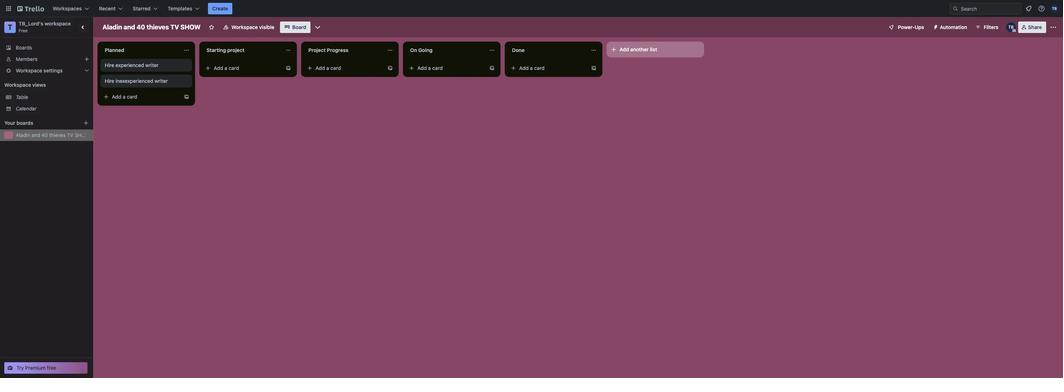 Task type: vqa. For each thing, say whether or not it's contained in the screenshot.
bit
no



Task type: locate. For each thing, give the bounding box(es) containing it.
0 horizontal spatial thieves
[[49, 132, 66, 138]]

hire for hire experienced writer
[[105, 62, 114, 68]]

add a card down inexexperienced
[[112, 94, 137, 100]]

0 vertical spatial workspace
[[232, 24, 258, 30]]

boards
[[16, 44, 32, 51]]

aladin and 40 thieves tv show
[[103, 23, 201, 31], [16, 132, 90, 138]]

hire
[[105, 62, 114, 68], [105, 78, 114, 84]]

hire left inexexperienced
[[105, 78, 114, 84]]

workspace up table
[[4, 82, 31, 88]]

aladin and 40 thieves tv show inside 'board name' text field
[[103, 23, 201, 31]]

open information menu image
[[1038, 5, 1046, 12]]

workspace visible
[[232, 24, 274, 30]]

card down 'progress'
[[331, 65, 341, 71]]

add inside button
[[620, 46, 629, 52]]

workspace inside dropdown button
[[16, 67, 42, 74]]

card for going
[[432, 65, 443, 71]]

card
[[229, 65, 239, 71], [331, 65, 341, 71], [432, 65, 443, 71], [534, 65, 545, 71], [127, 94, 137, 100]]

a down starting project
[[225, 65, 227, 71]]

hire inside hire experienced writer link
[[105, 62, 114, 68]]

t link
[[4, 22, 16, 33]]

add a card down project progress at the left top of page
[[316, 65, 341, 71]]

1 vertical spatial writer
[[155, 78, 168, 84]]

1 horizontal spatial create from template… image
[[591, 65, 597, 71]]

starting
[[207, 47, 226, 53]]

hire down planned
[[105, 62, 114, 68]]

1 create from template… image from the left
[[489, 65, 495, 71]]

hire inside hire inexexperienced writer link
[[105, 78, 114, 84]]

share button
[[1019, 22, 1047, 33]]

workspace navigation collapse icon image
[[78, 22, 88, 32]]

workspace for workspace settings
[[16, 67, 42, 74]]

0 horizontal spatial tv
[[67, 132, 74, 138]]

card for project
[[229, 65, 239, 71]]

a
[[225, 65, 227, 71], [326, 65, 329, 71], [428, 65, 431, 71], [530, 65, 533, 71], [123, 94, 125, 100]]

workspaces button
[[48, 3, 93, 14]]

show
[[181, 23, 201, 31], [75, 132, 90, 138]]

1 vertical spatial workspace
[[16, 67, 42, 74]]

40
[[137, 23, 145, 31], [41, 132, 48, 138]]

0 horizontal spatial 40
[[41, 132, 48, 138]]

40 down your boards with 1 items element on the left
[[41, 132, 48, 138]]

tb_lord's
[[19, 20, 43, 27]]

40 down starred
[[137, 23, 145, 31]]

writer for hire inexexperienced writer
[[155, 78, 168, 84]]

workspace
[[232, 24, 258, 30], [16, 67, 42, 74], [4, 82, 31, 88]]

card for progress
[[331, 65, 341, 71]]

workspace down members
[[16, 67, 42, 74]]

0 vertical spatial hire
[[105, 62, 114, 68]]

filters button
[[973, 22, 1001, 33]]

share
[[1029, 24, 1042, 30]]

2 horizontal spatial create from template… image
[[387, 65, 393, 71]]

add for done
[[519, 65, 529, 71]]

workspace views
[[4, 82, 46, 88]]

show inside 'board name' text field
[[181, 23, 201, 31]]

workspace inside button
[[232, 24, 258, 30]]

aladin and 40 thieves tv show down your boards with 1 items element on the left
[[16, 132, 90, 138]]

your boards with 1 items element
[[4, 119, 72, 127]]

hire experienced writer
[[105, 62, 159, 68]]

add for planned
[[112, 94, 121, 100]]

table link
[[16, 94, 89, 101]]

create from template… image
[[489, 65, 495, 71], [591, 65, 597, 71]]

0 vertical spatial aladin
[[103, 23, 122, 31]]

card down the 'project'
[[229, 65, 239, 71]]

0 horizontal spatial and
[[31, 132, 40, 138]]

Done text field
[[508, 44, 587, 56]]

0 horizontal spatial show
[[75, 132, 90, 138]]

1 vertical spatial and
[[31, 132, 40, 138]]

1 horizontal spatial thieves
[[147, 23, 169, 31]]

0 horizontal spatial aladin
[[16, 132, 30, 138]]

a down project progress at the left top of page
[[326, 65, 329, 71]]

add a card button down hire inexexperienced writer
[[100, 91, 181, 103]]

writer up hire inexexperienced writer link
[[145, 62, 159, 68]]

add board image
[[83, 120, 89, 126]]

premium
[[25, 365, 46, 371]]

primary element
[[0, 0, 1063, 17]]

show down templates popup button
[[181, 23, 201, 31]]

0 horizontal spatial aladin and 40 thieves tv show
[[16, 132, 90, 138]]

aladin inside 'board name' text field
[[103, 23, 122, 31]]

a down inexexperienced
[[123, 94, 125, 100]]

progress
[[327, 47, 349, 53]]

0 notifications image
[[1025, 4, 1033, 13]]

1 vertical spatial aladin
[[16, 132, 30, 138]]

project
[[227, 47, 244, 53]]

views
[[32, 82, 46, 88]]

add for project progress
[[316, 65, 325, 71]]

search image
[[953, 6, 959, 11]]

add down project
[[316, 65, 325, 71]]

add down inexexperienced
[[112, 94, 121, 100]]

workspace
[[45, 20, 71, 27]]

2 hire from the top
[[105, 78, 114, 84]]

create from template… image for on going
[[489, 65, 495, 71]]

tv down calendar link
[[67, 132, 74, 138]]

filters
[[984, 24, 999, 30]]

0 vertical spatial thieves
[[147, 23, 169, 31]]

1 horizontal spatial tv
[[170, 23, 179, 31]]

free
[[47, 365, 56, 371]]

a down going
[[428, 65, 431, 71]]

add left another
[[620, 46, 629, 52]]

aladin down boards
[[16, 132, 30, 138]]

create
[[212, 5, 228, 11]]

experienced
[[116, 62, 144, 68]]

aladin
[[103, 23, 122, 31], [16, 132, 30, 138]]

writer down hire experienced writer link
[[155, 78, 168, 84]]

add a card button down starting project text box
[[202, 62, 283, 74]]

starred button
[[129, 3, 162, 14]]

add a card down going
[[417, 65, 443, 71]]

tv
[[170, 23, 179, 31], [67, 132, 74, 138]]

0 horizontal spatial create from template… image
[[184, 94, 189, 100]]

thieves down your boards with 1 items element on the left
[[49, 132, 66, 138]]

tv down templates
[[170, 23, 179, 31]]

1 horizontal spatial create from template… image
[[286, 65, 291, 71]]

show menu image
[[1050, 24, 1057, 31]]

aladin down "recent" dropdown button
[[103, 23, 122, 31]]

aladin inside aladin and 40 thieves tv show link
[[16, 132, 30, 138]]

writer
[[145, 62, 159, 68], [155, 78, 168, 84]]

0 vertical spatial writer
[[145, 62, 159, 68]]

1 horizontal spatial and
[[124, 23, 135, 31]]

1 horizontal spatial aladin and 40 thieves tv show
[[103, 23, 201, 31]]

your
[[4, 120, 15, 126]]

add a card button down project progress text field
[[304, 62, 384, 74]]

thieves down starred popup button
[[147, 23, 169, 31]]

Board name text field
[[99, 22, 204, 33]]

0 horizontal spatial create from template… image
[[489, 65, 495, 71]]

0 vertical spatial aladin and 40 thieves tv show
[[103, 23, 201, 31]]

Starting project text field
[[202, 44, 281, 56]]

add a card
[[214, 65, 239, 71], [316, 65, 341, 71], [417, 65, 443, 71], [519, 65, 545, 71], [112, 94, 137, 100]]

1 vertical spatial thieves
[[49, 132, 66, 138]]

and down starred
[[124, 23, 135, 31]]

aladin and 40 thieves tv show down starred popup button
[[103, 23, 201, 31]]

1 vertical spatial hire
[[105, 78, 114, 84]]

members
[[16, 56, 37, 62]]

add a card down starting project
[[214, 65, 239, 71]]

templates button
[[163, 3, 204, 14]]

done
[[512, 47, 525, 53]]

2 vertical spatial workspace
[[4, 82, 31, 88]]

1 horizontal spatial show
[[181, 23, 201, 31]]

try premium free
[[16, 365, 56, 371]]

add a card button for going
[[406, 62, 486, 74]]

create from template… image for progress
[[387, 65, 393, 71]]

2 create from template… image from the left
[[591, 65, 597, 71]]

add down starting
[[214, 65, 223, 71]]

0 vertical spatial show
[[181, 23, 201, 31]]

workspace left visible
[[232, 24, 258, 30]]

0 vertical spatial 40
[[137, 23, 145, 31]]

starred
[[133, 5, 151, 11]]

try
[[16, 365, 24, 371]]

0 vertical spatial tv
[[170, 23, 179, 31]]

add a card for going
[[417, 65, 443, 71]]

1 horizontal spatial 40
[[137, 23, 145, 31]]

add down on going
[[417, 65, 427, 71]]

calendar
[[16, 105, 37, 112]]

recent
[[99, 5, 116, 11]]

and down your boards with 1 items element on the left
[[31, 132, 40, 138]]

1 horizontal spatial aladin
[[103, 23, 122, 31]]

hire for hire inexexperienced writer
[[105, 78, 114, 84]]

thieves inside aladin and 40 thieves tv show link
[[49, 132, 66, 138]]

card down on going text field
[[432, 65, 443, 71]]

a for going
[[428, 65, 431, 71]]

add down done on the left top
[[519, 65, 529, 71]]

sm image
[[930, 22, 940, 32]]

automation
[[940, 24, 968, 30]]

planned
[[105, 47, 124, 53]]

thieves
[[147, 23, 169, 31], [49, 132, 66, 138]]

add a card button
[[202, 62, 283, 74], [304, 62, 384, 74], [406, 62, 486, 74], [508, 62, 588, 74], [100, 91, 181, 103]]

and
[[124, 23, 135, 31], [31, 132, 40, 138]]

hire inexexperienced writer link
[[105, 77, 188, 85]]

star or unstar board image
[[209, 24, 214, 30]]

board
[[292, 24, 306, 30]]

1 hire from the top
[[105, 62, 114, 68]]

add a card button down on going text field
[[406, 62, 486, 74]]

show down add board icon
[[75, 132, 90, 138]]

on going
[[410, 47, 433, 53]]

create from template… image
[[286, 65, 291, 71], [387, 65, 393, 71], [184, 94, 189, 100]]

add
[[620, 46, 629, 52], [214, 65, 223, 71], [316, 65, 325, 71], [417, 65, 427, 71], [519, 65, 529, 71], [112, 94, 121, 100]]

create from template… image for done
[[591, 65, 597, 71]]

0 vertical spatial and
[[124, 23, 135, 31]]



Task type: describe. For each thing, give the bounding box(es) containing it.
power-ups
[[898, 24, 925, 30]]

members link
[[0, 53, 93, 65]]

create button
[[208, 3, 232, 14]]

on
[[410, 47, 417, 53]]

add for on going
[[417, 65, 427, 71]]

and inside 'board name' text field
[[124, 23, 135, 31]]

tv inside 'board name' text field
[[170, 23, 179, 31]]

templates
[[168, 5, 192, 11]]

add a card button for project
[[202, 62, 283, 74]]

table
[[16, 94, 28, 100]]

add another list button
[[607, 42, 704, 57]]

workspace settings
[[16, 67, 63, 74]]

power-ups button
[[884, 22, 929, 33]]

workspace for workspace views
[[4, 82, 31, 88]]

add another list
[[620, 46, 657, 52]]

hire experienced writer link
[[105, 62, 188, 69]]

tyler black (tylerblack44) image
[[1051, 4, 1059, 13]]

1 vertical spatial aladin and 40 thieves tv show
[[16, 132, 90, 138]]

40 inside 'board name' text field
[[137, 23, 145, 31]]

thieves inside 'board name' text field
[[147, 23, 169, 31]]

project progress
[[308, 47, 349, 53]]

hire inexexperienced writer
[[105, 78, 168, 84]]

workspaces
[[53, 5, 82, 11]]

your boards
[[4, 120, 33, 126]]

automation button
[[930, 22, 972, 33]]

tb_lord's workspace link
[[19, 20, 71, 27]]

boards
[[17, 120, 33, 126]]

aladin and 40 thieves tv show link
[[16, 132, 90, 139]]

1 vertical spatial 40
[[41, 132, 48, 138]]

On Going text field
[[406, 44, 485, 56]]

add a card for project
[[214, 65, 239, 71]]

tb_lord (tylerblack44) image
[[1006, 22, 1016, 32]]

power-
[[898, 24, 915, 30]]

Project Progress text field
[[304, 44, 383, 56]]

ups
[[915, 24, 925, 30]]

workspace for workspace visible
[[232, 24, 258, 30]]

back to home image
[[17, 3, 44, 14]]

add a card down done on the left top
[[519, 65, 545, 71]]

create from template… image for project
[[286, 65, 291, 71]]

customize views image
[[314, 24, 321, 31]]

add a card button for progress
[[304, 62, 384, 74]]

1 vertical spatial tv
[[67, 132, 74, 138]]

inexexperienced
[[116, 78, 153, 84]]

another
[[631, 46, 649, 52]]

workspace visible button
[[219, 22, 279, 33]]

Search field
[[959, 3, 1022, 14]]

settings
[[44, 67, 63, 74]]

free
[[19, 28, 28, 33]]

card down done text field
[[534, 65, 545, 71]]

this member is an admin of this board. image
[[1013, 29, 1016, 32]]

board link
[[280, 22, 311, 33]]

add a card for progress
[[316, 65, 341, 71]]

a for progress
[[326, 65, 329, 71]]

workspace settings button
[[0, 65, 93, 76]]

going
[[418, 47, 433, 53]]

try premium free button
[[4, 362, 88, 374]]

tb_lord's workspace free
[[19, 20, 71, 33]]

t
[[8, 23, 12, 31]]

a down done text field
[[530, 65, 533, 71]]

visible
[[259, 24, 274, 30]]

card down inexexperienced
[[127, 94, 137, 100]]

calendar link
[[16, 105, 89, 112]]

a for project
[[225, 65, 227, 71]]

add a card button down done text field
[[508, 62, 588, 74]]

writer for hire experienced writer
[[145, 62, 159, 68]]

boards link
[[0, 42, 93, 53]]

1 vertical spatial show
[[75, 132, 90, 138]]

project
[[308, 47, 326, 53]]

recent button
[[95, 3, 127, 14]]

add for starting project
[[214, 65, 223, 71]]

list
[[650, 46, 657, 52]]

Planned text field
[[100, 44, 179, 56]]

starting project
[[207, 47, 244, 53]]



